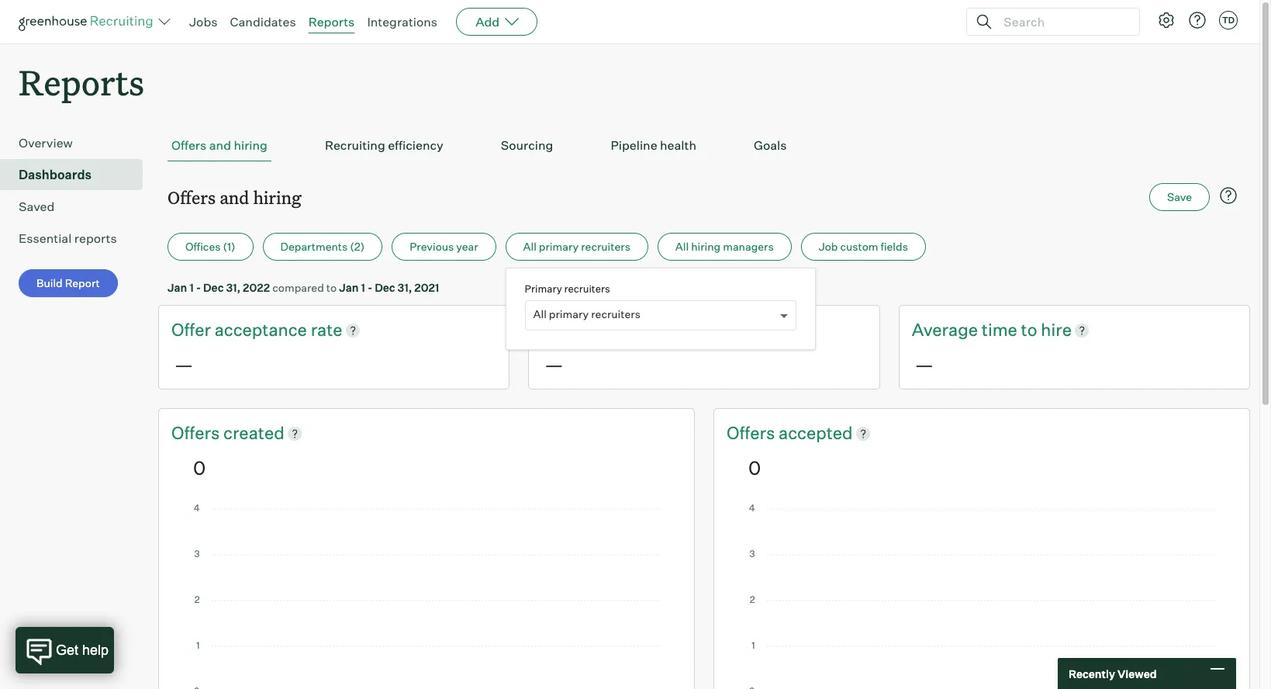Task type: describe. For each thing, give the bounding box(es) containing it.
1 vertical spatial all primary recruiters
[[534, 307, 641, 321]]

(1)
[[223, 240, 236, 253]]

td button
[[1217, 8, 1242, 33]]

viewed
[[1118, 667, 1158, 680]]

(2)
[[350, 240, 365, 253]]

offer acceptance
[[172, 319, 311, 340]]

1 vertical spatial and
[[220, 186, 249, 209]]

2 vertical spatial hiring
[[692, 240, 721, 253]]

offer
[[172, 319, 211, 340]]

0 vertical spatial hiring
[[234, 138, 268, 153]]

accepted
[[779, 422, 853, 443]]

1 vertical spatial primary
[[549, 307, 589, 321]]

overview link
[[19, 134, 137, 152]]

efficiency
[[388, 138, 444, 153]]

acceptance
[[215, 319, 307, 340]]

integrations
[[367, 14, 438, 29]]

custom
[[841, 240, 879, 253]]

fields
[[881, 240, 909, 253]]

recently viewed
[[1069, 667, 1158, 680]]

1 vertical spatial recruiters
[[565, 283, 610, 295]]

build report button
[[19, 269, 118, 297]]

0 for accepted
[[749, 456, 761, 479]]

goals button
[[750, 130, 791, 162]]

essential reports
[[19, 231, 117, 246]]

pipeline
[[611, 138, 658, 153]]

job custom fields button
[[801, 233, 926, 261]]

managers
[[723, 240, 774, 253]]

1 — from the left
[[175, 353, 193, 376]]

essential reports link
[[19, 229, 137, 248]]

Search text field
[[1000, 10, 1126, 33]]

2 31, from the left
[[398, 281, 412, 294]]

pipeline health
[[611, 138, 697, 153]]

time for hire
[[982, 319, 1018, 340]]

jobs link
[[189, 14, 218, 29]]

0 horizontal spatial to
[[327, 281, 337, 294]]

integrations link
[[367, 14, 438, 29]]

all for all primary recruiters button
[[523, 240, 537, 253]]

2 - from the left
[[368, 281, 373, 294]]

2 dec from the left
[[375, 281, 395, 294]]

faq image
[[1220, 186, 1239, 205]]

departments (2)
[[281, 240, 365, 253]]

goals
[[754, 138, 787, 153]]

2 1 from the left
[[361, 281, 366, 294]]

report
[[65, 276, 100, 290]]

fill
[[671, 319, 690, 340]]

offices
[[185, 240, 221, 253]]

overview
[[19, 135, 73, 151]]

jan 1 - dec 31, 2022 compared to jan 1 - dec 31, 2021
[[168, 281, 440, 294]]

0 for created
[[193, 456, 206, 479]]

average time to for hire
[[912, 319, 1042, 340]]

saved
[[19, 199, 55, 214]]

average for hire
[[912, 319, 979, 340]]

recruiting efficiency
[[325, 138, 444, 153]]

offices (1)
[[185, 240, 236, 253]]

saved link
[[19, 197, 137, 216]]

departments
[[281, 240, 348, 253]]

reports
[[74, 231, 117, 246]]

dashboards
[[19, 167, 92, 183]]

save
[[1168, 190, 1193, 203]]

all primary recruiters inside button
[[523, 240, 631, 253]]

— for fill
[[545, 353, 564, 376]]

2 jan from the left
[[339, 281, 359, 294]]

add button
[[456, 8, 538, 36]]

add
[[476, 14, 500, 29]]

offers and hiring button
[[168, 130, 272, 162]]



Task type: locate. For each thing, give the bounding box(es) containing it.
offers link
[[172, 421, 224, 445], [727, 421, 779, 445]]

0 horizontal spatial -
[[196, 281, 201, 294]]

1 horizontal spatial -
[[368, 281, 373, 294]]

td
[[1223, 15, 1236, 26]]

time left hire
[[982, 319, 1018, 340]]

tab list
[[168, 130, 1242, 162]]

1 jan from the left
[[168, 281, 187, 294]]

0 horizontal spatial offers link
[[172, 421, 224, 445]]

average link for hire
[[912, 318, 982, 342]]

to left hire
[[1022, 319, 1038, 340]]

time link left hire link
[[982, 318, 1022, 342]]

recruiters inside button
[[581, 240, 631, 253]]

dashboards link
[[19, 165, 137, 184]]

0 vertical spatial reports
[[309, 14, 355, 29]]

year
[[457, 240, 478, 253]]

2 time from the left
[[982, 319, 1018, 340]]

0 horizontal spatial average
[[542, 319, 608, 340]]

primary inside button
[[539, 240, 579, 253]]

primary down primary recruiters
[[549, 307, 589, 321]]

1 down the (2) at the top left of page
[[361, 281, 366, 294]]

2 average from the left
[[912, 319, 979, 340]]

average link for fill
[[542, 318, 612, 342]]

average time to
[[542, 319, 671, 340], [912, 319, 1042, 340]]

hiring
[[234, 138, 268, 153], [253, 186, 302, 209], [692, 240, 721, 253]]

to for hire
[[1022, 319, 1038, 340]]

1 horizontal spatial 0
[[749, 456, 761, 479]]

average link
[[542, 318, 612, 342], [912, 318, 982, 342]]

job
[[819, 240, 838, 253]]

previous year
[[410, 240, 478, 253]]

0 horizontal spatial time link
[[612, 318, 651, 342]]

0 horizontal spatial dec
[[203, 281, 224, 294]]

jan
[[168, 281, 187, 294], [339, 281, 359, 294]]

all primary recruiters down primary recruiters
[[534, 307, 641, 321]]

0
[[193, 456, 206, 479], [749, 456, 761, 479]]

1 vertical spatial hiring
[[253, 186, 302, 209]]

offers and hiring inside offers and hiring button
[[172, 138, 268, 153]]

dec left 2021 at the left of the page
[[375, 281, 395, 294]]

1 1 from the left
[[189, 281, 194, 294]]

2 to link from the left
[[1022, 318, 1042, 342]]

0 horizontal spatial 1
[[189, 281, 194, 294]]

all primary recruiters up primary recruiters
[[523, 240, 631, 253]]

1 dec from the left
[[203, 281, 224, 294]]

0 horizontal spatial average time to
[[542, 319, 671, 340]]

rate
[[311, 319, 343, 340]]

1 31, from the left
[[226, 281, 241, 294]]

previous
[[410, 240, 454, 253]]

jobs
[[189, 14, 218, 29]]

1 - from the left
[[196, 281, 201, 294]]

0 horizontal spatial 0
[[193, 456, 206, 479]]

offers link for accepted
[[727, 421, 779, 445]]

time link for fill
[[612, 318, 651, 342]]

td button
[[1220, 11, 1239, 29]]

recently
[[1069, 667, 1116, 680]]

time for fill
[[612, 319, 648, 340]]

to link for hire
[[1022, 318, 1042, 342]]

—
[[175, 353, 193, 376], [545, 353, 564, 376], [915, 353, 934, 376]]

2 horizontal spatial to
[[1022, 319, 1038, 340]]

offers and hiring
[[172, 138, 268, 153], [168, 186, 302, 209]]

departments (2) button
[[263, 233, 383, 261]]

dec
[[203, 281, 224, 294], [375, 281, 395, 294]]

job custom fields
[[819, 240, 909, 253]]

pipeline health button
[[607, 130, 701, 162]]

recruiters up primary recruiters
[[581, 240, 631, 253]]

1 horizontal spatial time link
[[982, 318, 1022, 342]]

compared
[[273, 281, 324, 294]]

1 horizontal spatial reports
[[309, 14, 355, 29]]

previous year button
[[392, 233, 496, 261]]

primary up primary recruiters
[[539, 240, 579, 253]]

recruiters down all primary recruiters button
[[565, 283, 610, 295]]

build report
[[36, 276, 100, 290]]

1 horizontal spatial average link
[[912, 318, 982, 342]]

1 time from the left
[[612, 319, 648, 340]]

primary recruiters
[[525, 283, 610, 295]]

offices (1) button
[[168, 233, 253, 261]]

0 vertical spatial primary
[[539, 240, 579, 253]]

2021
[[415, 281, 440, 294]]

primary
[[539, 240, 579, 253], [549, 307, 589, 321]]

1 average link from the left
[[542, 318, 612, 342]]

2 average time to from the left
[[912, 319, 1042, 340]]

0 horizontal spatial xychart image
[[193, 504, 660, 689]]

all up primary
[[523, 240, 537, 253]]

all hiring managers button
[[658, 233, 792, 261]]

fill link
[[671, 318, 690, 342]]

candidates link
[[230, 14, 296, 29]]

all hiring managers
[[676, 240, 774, 253]]

greenhouse recruiting image
[[19, 12, 158, 31]]

to link
[[651, 318, 671, 342], [1022, 318, 1042, 342]]

0 horizontal spatial reports
[[19, 59, 144, 105]]

all inside the all hiring managers button
[[676, 240, 689, 253]]

1 vertical spatial reports
[[19, 59, 144, 105]]

1 to link from the left
[[651, 318, 671, 342]]

1 time link from the left
[[612, 318, 651, 342]]

0 horizontal spatial to link
[[651, 318, 671, 342]]

jan up offer
[[168, 281, 187, 294]]

reports
[[309, 14, 355, 29], [19, 59, 144, 105]]

to right compared
[[327, 281, 337, 294]]

time link left fill link
[[612, 318, 651, 342]]

to
[[327, 281, 337, 294], [651, 319, 668, 340], [1022, 319, 1038, 340]]

offers link for created
[[172, 421, 224, 445]]

— for hire
[[915, 353, 934, 376]]

2022
[[243, 281, 270, 294]]

0 horizontal spatial —
[[175, 353, 193, 376]]

all primary recruiters
[[523, 240, 631, 253], [534, 307, 641, 321]]

1 horizontal spatial jan
[[339, 281, 359, 294]]

1 horizontal spatial time
[[982, 319, 1018, 340]]

xychart image
[[193, 504, 660, 689], [749, 504, 1216, 689]]

tab list containing offers and hiring
[[168, 130, 1242, 162]]

xychart image for accepted
[[749, 504, 1216, 689]]

time
[[612, 319, 648, 340], [982, 319, 1018, 340]]

to left fill
[[651, 319, 668, 340]]

2 vertical spatial recruiters
[[591, 307, 641, 321]]

all down primary
[[534, 307, 547, 321]]

2 0 from the left
[[749, 456, 761, 479]]

all inside all primary recruiters button
[[523, 240, 537, 253]]

1 up offer
[[189, 281, 194, 294]]

1 vertical spatial offers and hiring
[[168, 186, 302, 209]]

1 horizontal spatial average
[[912, 319, 979, 340]]

1
[[189, 281, 194, 294], [361, 281, 366, 294]]

acceptance link
[[215, 318, 311, 342]]

average time to for fill
[[542, 319, 671, 340]]

31, left the 2022 at left top
[[226, 281, 241, 294]]

recruiters down primary recruiters
[[591, 307, 641, 321]]

all for the all hiring managers button
[[676, 240, 689, 253]]

- down offices
[[196, 281, 201, 294]]

31, left 2021 at the left of the page
[[398, 281, 412, 294]]

sourcing
[[501, 138, 554, 153]]

0 horizontal spatial jan
[[168, 281, 187, 294]]

xychart image for created
[[193, 504, 660, 689]]

configure image
[[1158, 11, 1176, 29]]

2 average link from the left
[[912, 318, 982, 342]]

to link for fill
[[651, 318, 671, 342]]

0 vertical spatial offers and hiring
[[172, 138, 268, 153]]

jan down the (2) at the top left of page
[[339, 281, 359, 294]]

to for fill
[[651, 319, 668, 340]]

created
[[224, 422, 285, 443]]

0 vertical spatial all primary recruiters
[[523, 240, 631, 253]]

2 time link from the left
[[982, 318, 1022, 342]]

save button
[[1150, 183, 1211, 211]]

accepted link
[[779, 421, 853, 445]]

reports down 'greenhouse recruiting' "image"
[[19, 59, 144, 105]]

- left 2021 at the left of the page
[[368, 281, 373, 294]]

average
[[542, 319, 608, 340], [912, 319, 979, 340]]

1 horizontal spatial 31,
[[398, 281, 412, 294]]

and
[[209, 138, 231, 153], [220, 186, 249, 209]]

2 — from the left
[[545, 353, 564, 376]]

recruiting efficiency button
[[321, 130, 448, 162]]

primary
[[525, 283, 562, 295]]

2 horizontal spatial —
[[915, 353, 934, 376]]

candidates
[[230, 14, 296, 29]]

1 average time to from the left
[[542, 319, 671, 340]]

time link for hire
[[982, 318, 1022, 342]]

all left 'managers' at top right
[[676, 240, 689, 253]]

reports right candidates link
[[309, 14, 355, 29]]

1 horizontal spatial to
[[651, 319, 668, 340]]

1 horizontal spatial 1
[[361, 281, 366, 294]]

essential
[[19, 231, 72, 246]]

31,
[[226, 281, 241, 294], [398, 281, 412, 294]]

health
[[660, 138, 697, 153]]

time link
[[612, 318, 651, 342], [982, 318, 1022, 342]]

0 horizontal spatial average link
[[542, 318, 612, 342]]

1 horizontal spatial offers link
[[727, 421, 779, 445]]

all primary recruiters button
[[506, 233, 649, 261]]

sourcing button
[[497, 130, 558, 162]]

0 horizontal spatial 31,
[[226, 281, 241, 294]]

1 0 from the left
[[193, 456, 206, 479]]

recruiters
[[581, 240, 631, 253], [565, 283, 610, 295], [591, 307, 641, 321]]

dec down offices (1) button
[[203, 281, 224, 294]]

0 vertical spatial and
[[209, 138, 231, 153]]

all
[[523, 240, 537, 253], [676, 240, 689, 253], [534, 307, 547, 321]]

offers inside offers and hiring button
[[172, 138, 207, 153]]

2 offers link from the left
[[727, 421, 779, 445]]

1 xychart image from the left
[[193, 504, 660, 689]]

recruiting
[[325, 138, 385, 153]]

build
[[36, 276, 63, 290]]

reports link
[[309, 14, 355, 29]]

time left fill
[[612, 319, 648, 340]]

1 horizontal spatial dec
[[375, 281, 395, 294]]

and inside button
[[209, 138, 231, 153]]

1 horizontal spatial xychart image
[[749, 504, 1216, 689]]

3 — from the left
[[915, 353, 934, 376]]

1 horizontal spatial average time to
[[912, 319, 1042, 340]]

offer link
[[172, 318, 215, 342]]

hire link
[[1042, 318, 1072, 342]]

1 offers link from the left
[[172, 421, 224, 445]]

offers
[[172, 138, 207, 153], [168, 186, 216, 209], [172, 422, 224, 443], [727, 422, 779, 443]]

2 xychart image from the left
[[749, 504, 1216, 689]]

rate link
[[311, 318, 343, 342]]

1 horizontal spatial —
[[545, 353, 564, 376]]

0 vertical spatial recruiters
[[581, 240, 631, 253]]

average for fill
[[542, 319, 608, 340]]

1 horizontal spatial to link
[[1022, 318, 1042, 342]]

0 horizontal spatial time
[[612, 319, 648, 340]]

hire
[[1042, 319, 1072, 340]]

1 average from the left
[[542, 319, 608, 340]]

created link
[[224, 421, 285, 445]]



Task type: vqa. For each thing, say whether or not it's contained in the screenshot.
"job,"
no



